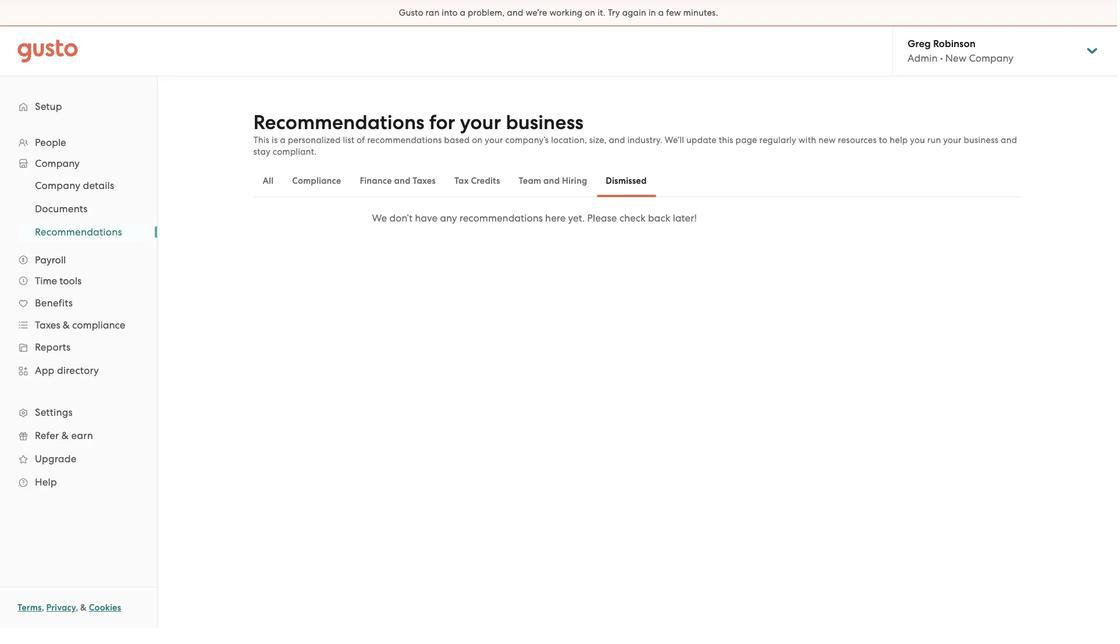 Task type: vqa. For each thing, say whether or not it's contained in the screenshot.
the top my
no



Task type: describe. For each thing, give the bounding box(es) containing it.
compliance
[[292, 176, 341, 186]]

check
[[619, 212, 646, 224]]

terms , privacy , & cookies
[[17, 603, 121, 613]]

cookies
[[89, 603, 121, 613]]

gusto ran into a problem, and we're working on it. try again in a few minutes.
[[399, 8, 718, 18]]

is
[[272, 135, 278, 145]]

working
[[550, 8, 583, 18]]

recommendations for your business this is a personalized list of recommendations based on your company's location, size, and industry. we'll update this page regularly with new resources to help you run your business and stay compliant.
[[253, 111, 1017, 157]]

& for compliance
[[63, 319, 70, 331]]

company for company
[[35, 158, 80, 169]]

finance and taxes button
[[351, 167, 445, 195]]

dismissed
[[606, 176, 647, 186]]

help
[[890, 135, 908, 145]]

try
[[608, 8, 620, 18]]

compliance button
[[283, 167, 351, 195]]

we don't have any recommendations here yet. please check back later!
[[372, 212, 697, 224]]

people
[[35, 137, 66, 148]]

finance
[[360, 176, 392, 186]]

privacy
[[46, 603, 76, 613]]

earn
[[71, 430, 93, 442]]

1 vertical spatial business
[[964, 135, 999, 145]]

on inside the recommendations for your business this is a personalized list of recommendations based on your company's location, size, and industry. we'll update this page regularly with new resources to help you run your business and stay compliant.
[[472, 135, 483, 145]]

back
[[648, 212, 670, 224]]

your right run
[[943, 135, 962, 145]]

all button
[[253, 167, 283, 195]]

list
[[343, 135, 355, 145]]

to
[[879, 135, 888, 145]]

we
[[372, 212, 387, 224]]

this
[[719, 135, 733, 145]]

gusto navigation element
[[0, 76, 157, 513]]

documents link
[[21, 198, 145, 219]]

taxes inside dropdown button
[[35, 319, 60, 331]]

this
[[253, 135, 270, 145]]

don't
[[389, 212, 413, 224]]

credits
[[471, 176, 500, 186]]

2 vertical spatial &
[[80, 603, 87, 613]]

few
[[666, 8, 681, 18]]

settings
[[35, 407, 73, 418]]

gusto
[[399, 8, 423, 18]]

all
[[263, 176, 274, 186]]

company's
[[505, 135, 549, 145]]

tax credits
[[454, 176, 500, 186]]

it.
[[598, 8, 606, 18]]

upgrade
[[35, 453, 77, 465]]

app
[[35, 365, 54, 376]]

details
[[83, 180, 114, 191]]

taxes & compliance button
[[12, 315, 145, 336]]

benefits
[[35, 297, 73, 309]]

app directory link
[[12, 360, 145, 381]]

stay
[[253, 147, 271, 157]]

regularly
[[760, 135, 796, 145]]

payroll button
[[12, 250, 145, 271]]

we'll
[[665, 135, 684, 145]]

yet.
[[568, 212, 585, 224]]

terms
[[17, 603, 42, 613]]

0 horizontal spatial business
[[506, 111, 584, 134]]

2 , from the left
[[76, 603, 78, 613]]

later!
[[673, 212, 697, 224]]

•
[[940, 52, 943, 64]]

company inside greg robinson admin • new company
[[969, 52, 1014, 64]]

list containing company details
[[0, 174, 157, 244]]

recommendations inside the recommendations for your business this is a personalized list of recommendations based on your company's location, size, and industry. we'll update this page regularly with new resources to help you run your business and stay compliant.
[[367, 135, 442, 145]]

location,
[[551, 135, 587, 145]]

minutes.
[[683, 8, 718, 18]]

benefits link
[[12, 293, 145, 314]]

here
[[545, 212, 566, 224]]

tools
[[60, 275, 82, 287]]

hiring
[[562, 176, 587, 186]]

compliance
[[72, 319, 125, 331]]

company details
[[35, 180, 114, 191]]

payroll
[[35, 254, 66, 266]]

into
[[442, 8, 458, 18]]

resources
[[838, 135, 877, 145]]



Task type: locate. For each thing, give the bounding box(es) containing it.
1 vertical spatial on
[[472, 135, 483, 145]]

privacy link
[[46, 603, 76, 613]]

recommendations down credits
[[460, 212, 543, 224]]

finance and taxes
[[360, 176, 436, 186]]

1 vertical spatial &
[[62, 430, 69, 442]]

&
[[63, 319, 70, 331], [62, 430, 69, 442], [80, 603, 87, 613]]

company up the documents
[[35, 180, 80, 191]]

have
[[415, 212, 438, 224]]

for
[[429, 111, 455, 134]]

1 horizontal spatial recommendations
[[253, 111, 424, 134]]

taxes & compliance
[[35, 319, 125, 331]]

a
[[460, 8, 466, 18], [658, 8, 664, 18], [280, 135, 286, 145]]

any
[[440, 212, 457, 224]]

1 horizontal spatial taxes
[[413, 176, 436, 186]]

industry.
[[628, 135, 663, 145]]

company inside "dropdown button"
[[35, 158, 80, 169]]

tax
[[454, 176, 469, 186]]

in
[[649, 8, 656, 18]]

reports
[[35, 342, 71, 353]]

a right in
[[658, 8, 664, 18]]

1 vertical spatial company
[[35, 158, 80, 169]]

time
[[35, 275, 57, 287]]

recommendations for recommendations
[[35, 226, 122, 238]]

team and hiring button
[[509, 167, 597, 195]]

home image
[[17, 39, 78, 63]]

0 vertical spatial on
[[585, 8, 595, 18]]

dismissed button
[[597, 167, 656, 195]]

company
[[969, 52, 1014, 64], [35, 158, 80, 169], [35, 180, 80, 191]]

company details link
[[21, 175, 145, 196]]

company inside company details link
[[35, 180, 80, 191]]

and inside finance and taxes button
[[394, 176, 411, 186]]

taxes up reports
[[35, 319, 60, 331]]

personalized
[[288, 135, 341, 145]]

your
[[460, 111, 501, 134], [485, 135, 503, 145], [943, 135, 962, 145]]

on right based
[[472, 135, 483, 145]]

1 vertical spatial recommendations
[[460, 212, 543, 224]]

app directory
[[35, 365, 99, 376]]

you
[[910, 135, 925, 145]]

we're
[[526, 8, 547, 18]]

refer & earn link
[[12, 425, 145, 446]]

company button
[[12, 153, 145, 174]]

2 vertical spatial company
[[35, 180, 80, 191]]

0 horizontal spatial a
[[280, 135, 286, 145]]

recommendation categories for your business tab list
[[253, 165, 1021, 197]]

1 horizontal spatial a
[[460, 8, 466, 18]]

settings link
[[12, 402, 145, 423]]

0 horizontal spatial recommendations
[[35, 226, 122, 238]]

upgrade link
[[12, 449, 145, 470]]

refer
[[35, 430, 59, 442]]

business
[[506, 111, 584, 134], [964, 135, 999, 145]]

0 vertical spatial &
[[63, 319, 70, 331]]

ran
[[426, 8, 440, 18]]

recommendations
[[253, 111, 424, 134], [35, 226, 122, 238]]

list containing people
[[0, 132, 157, 494]]

& for earn
[[62, 430, 69, 442]]

business up company's
[[506, 111, 584, 134]]

taxes
[[413, 176, 436, 186], [35, 319, 60, 331]]

recommendations up list
[[253, 111, 424, 134]]

1 vertical spatial recommendations
[[35, 226, 122, 238]]

and inside team and hiring button
[[544, 176, 560, 186]]

compliant.
[[273, 147, 317, 157]]

recommendations down documents link
[[35, 226, 122, 238]]

setup link
[[12, 96, 145, 117]]

1 horizontal spatial business
[[964, 135, 999, 145]]

recommendations inside list
[[35, 226, 122, 238]]

recommendations inside the recommendations for your business this is a personalized list of recommendations based on your company's location, size, and industry. we'll update this page regularly with new resources to help you run your business and stay compliant.
[[253, 111, 424, 134]]

setup
[[35, 101, 62, 112]]

0 vertical spatial company
[[969, 52, 1014, 64]]

taxes up have at the left top of page
[[413, 176, 436, 186]]

2 list from the top
[[0, 174, 157, 244]]

your up based
[[460, 111, 501, 134]]

size,
[[589, 135, 607, 145]]

team and hiring
[[519, 176, 587, 186]]

, left cookies button
[[76, 603, 78, 613]]

& left cookies button
[[80, 603, 87, 613]]

documents
[[35, 203, 88, 215]]

with
[[799, 135, 816, 145]]

problem,
[[468, 8, 505, 18]]

1 , from the left
[[42, 603, 44, 613]]

0 vertical spatial recommendations
[[253, 111, 424, 134]]

tax credits button
[[445, 167, 509, 195]]

time tools button
[[12, 271, 145, 292]]

0 horizontal spatial recommendations
[[367, 135, 442, 145]]

2 horizontal spatial a
[[658, 8, 664, 18]]

taxes inside button
[[413, 176, 436, 186]]

0 vertical spatial taxes
[[413, 176, 436, 186]]

a right into
[[460, 8, 466, 18]]

recommendations for recommendations for your business this is a personalized list of recommendations based on your company's location, size, and industry. we'll update this page regularly with new resources to help you run your business and stay compliant.
[[253, 111, 424, 134]]

1 horizontal spatial on
[[585, 8, 595, 18]]

greg
[[908, 38, 931, 50]]

based
[[444, 135, 470, 145]]

0 vertical spatial business
[[506, 111, 584, 134]]

company for company details
[[35, 180, 80, 191]]

1 horizontal spatial recommendations
[[460, 212, 543, 224]]

list
[[0, 132, 157, 494], [0, 174, 157, 244]]

company right new
[[969, 52, 1014, 64]]

1 list from the top
[[0, 132, 157, 494]]

again
[[622, 8, 646, 18]]

& up reports link
[[63, 319, 70, 331]]

people button
[[12, 132, 145, 153]]

0 horizontal spatial taxes
[[35, 319, 60, 331]]

refer & earn
[[35, 430, 93, 442]]

help
[[35, 477, 57, 488]]

your left company's
[[485, 135, 503, 145]]

0 horizontal spatial on
[[472, 135, 483, 145]]

1 horizontal spatial ,
[[76, 603, 78, 613]]

, left privacy
[[42, 603, 44, 613]]

business right run
[[964, 135, 999, 145]]

recommendations link
[[21, 222, 145, 243]]

company down people
[[35, 158, 80, 169]]

reports link
[[12, 337, 145, 358]]

a inside the recommendations for your business this is a personalized list of recommendations based on your company's location, size, and industry. we'll update this page regularly with new resources to help you run your business and stay compliant.
[[280, 135, 286, 145]]

of
[[357, 135, 365, 145]]

cookies button
[[89, 601, 121, 615]]

,
[[42, 603, 44, 613], [76, 603, 78, 613]]

help link
[[12, 472, 145, 493]]

1 vertical spatial taxes
[[35, 319, 60, 331]]

team
[[519, 176, 541, 186]]

new
[[819, 135, 836, 145]]

& inside dropdown button
[[63, 319, 70, 331]]

page
[[736, 135, 757, 145]]

recommendations
[[367, 135, 442, 145], [460, 212, 543, 224]]

admin
[[908, 52, 938, 64]]

robinson
[[933, 38, 976, 50]]

recommendations up "finance and taxes"
[[367, 135, 442, 145]]

a right the is
[[280, 135, 286, 145]]

& left earn
[[62, 430, 69, 442]]

directory
[[57, 365, 99, 376]]

run
[[927, 135, 941, 145]]

please
[[587, 212, 617, 224]]

0 horizontal spatial ,
[[42, 603, 44, 613]]

0 vertical spatial recommendations
[[367, 135, 442, 145]]

on left it.
[[585, 8, 595, 18]]

update
[[686, 135, 717, 145]]



